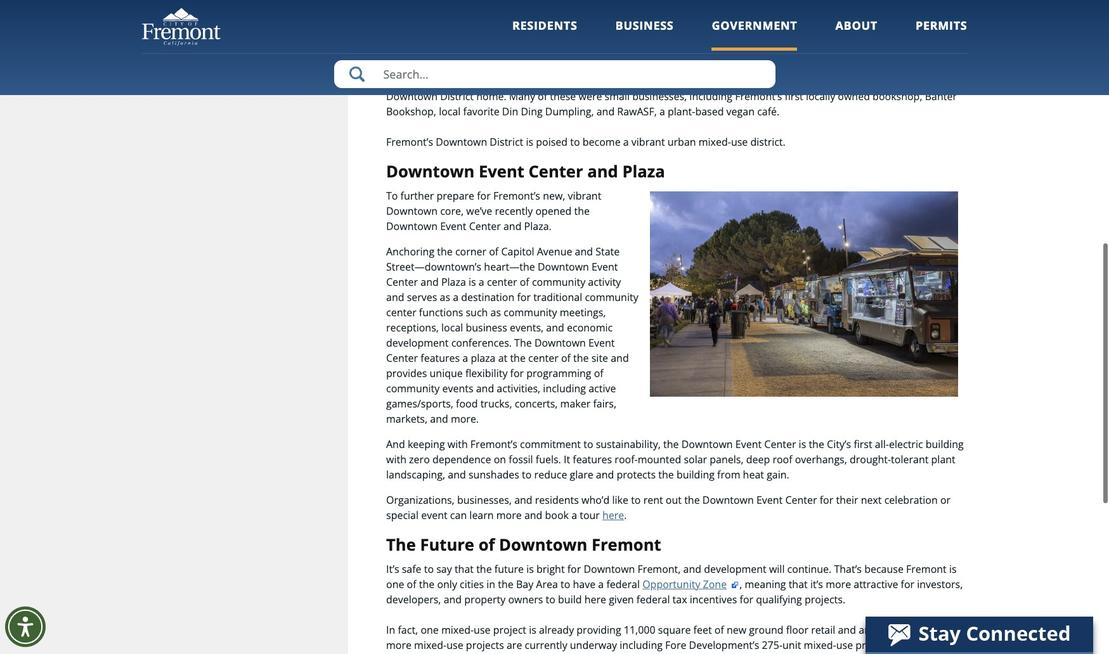 Task type: describe. For each thing, give the bounding box(es) containing it.
event up "to further prepare for fremont's new, vibrant downtown core, we've recently opened the downtown event center and plaza."
[[479, 161, 524, 183]]

and left 'serves'
[[386, 290, 404, 304]]

downtown inside and keeping with fremont's commitment to sustainability, the downtown event center is the city's first all-electric building with zero dependence on fossil fuels. it features roof-mounted solar panels, deep roof overhangs, drought-tolerant plant landscaping, and sunshades to reduce glare and protects the building from heat gain.
[[681, 437, 733, 451]]

deep
[[746, 453, 770, 467]]

250
[[614, 74, 631, 88]]

meetings,
[[560, 306, 606, 320]]

area
[[536, 577, 558, 591]]

0 vertical spatial fremont
[[592, 534, 661, 556]]

a down raley's,
[[643, 59, 648, 73]]

downtown up the bookshop,
[[386, 90, 438, 103]]

rent
[[643, 493, 663, 507]]

are inside the in fact, one mixed-use project is already providing 11,000 square feet of new ground floor retail and amenity space, and more mixed-use projects are currently underway including fore development's 275-unit mixed-use project located near walnut plaza and fremont bank's new six-story headquarters.
[[507, 638, 522, 652]]

fremont's inside the city has already made substantial investment in creating a walkable urban street grid with pedestrian linkages to the nearby bart station. with 15,000 residents and 50,000 employees within a one-mile radius; kaiser, washington, and sutter hospitals; and retailers like whole foods, safeway, raley's, and an incoming korean grocery store mega mart, and trader joe's within walking distance, many of the elements of a complete downtown community are already in place. and the number of jobs keeps growing — in 2021 alone, 250 jobs were created in the area, and seven new businesses dubbed the downtown district home. many of these were small businesses, including fremont's first locally owned bookshop, banter bookshop, local favorite din ding dumpling, and rawasf, a plant-based vegan café.
[[735, 90, 782, 103]]

downtown inside organizations, businesses, and residents who'd like to rent out the downtown event center for their next celebration or special event can learn more and book a tour
[[702, 493, 754, 507]]

to down fossil
[[522, 468, 532, 482]]

community inside the city has already made substantial investment in creating a walkable urban street grid with pedestrian linkages to the nearby bart station. with 15,000 residents and 50,000 employees within a one-mile radius; kaiser, washington, and sutter hospitals; and retailers like whole foods, safeway, raley's, and an incoming korean grocery store mega mart, and trader joe's within walking distance, many of the elements of a complete downtown community are already in place. and the number of jobs keeps growing — in 2021 alone, 250 jobs were created in the area, and seven new businesses dubbed the downtown district home. many of these were small businesses, including fremont's first locally owned bookshop, banter bookshop, local favorite din ding dumpling, and rawasf, a plant-based vegan café.
[[752, 59, 805, 73]]

for inside "to further prepare for fremont's new, vibrant downtown core, we've recently opened the downtown event center and plaza."
[[477, 189, 491, 203]]

community up the events,
[[504, 306, 557, 320]]

of down heart—the
[[520, 275, 529, 289]]

community down activity
[[585, 290, 638, 304]]

space,
[[900, 623, 929, 637]]

opportunity
[[642, 577, 700, 591]]

the inside "to further prepare for fremont's new, vibrant downtown core, we've recently opened the downtown event center and plaza."
[[574, 204, 590, 218]]

1 vertical spatial already
[[826, 59, 861, 73]]

such
[[466, 306, 488, 320]]

the up overhangs,
[[809, 437, 824, 451]]

store
[[819, 44, 843, 58]]

the city has already made substantial investment in creating a walkable urban street grid with pedestrian linkages to the nearby bart station. with 15,000 residents and 50,000 employees within a one-mile radius; kaiser, washington, and sutter hospitals; and retailers like whole foods, safeway, raley's, and an incoming korean grocery store mega mart, and trader joe's within walking distance, many of the elements of a complete downtown community are already in place. and the number of jobs keeps growing — in 2021 alone, 250 jobs were created in the area, and seven new businesses dubbed the downtown district home. many of these were small businesses, including fremont's first locally owned bookshop, banter bookshop, local favorite din ding dumpling, and rawasf, a plant-based vegan café.
[[386, 13, 966, 119]]

from
[[717, 468, 740, 482]]

heart—the
[[484, 260, 535, 274]]

street
[[759, 13, 787, 27]]

prepare
[[437, 189, 474, 203]]

of down foods, at the top of the page
[[554, 59, 563, 73]]

to further prepare for fremont's new, vibrant downtown core, we've recently opened the downtown event center and plaza.
[[386, 189, 601, 233]]

residents inside the city has already made substantial investment in creating a walkable urban street grid with pedestrian linkages to the nearby bart station. with 15,000 residents and 50,000 employees within a one-mile radius; kaiser, washington, and sutter hospitals; and retailers like whole foods, safeway, raley's, and an incoming korean grocery store mega mart, and trader joe's within walking distance, many of the elements of a complete downtown community are already in place. and the number of jobs keeps growing — in 2021 alone, 250 jobs were created in the area, and seven new businesses dubbed the downtown district home. many of these were small businesses, including fremont's first locally owned bookshop, banter bookshop, local favorite din ding dumpling, and rawasf, a plant-based vegan café.
[[546, 29, 590, 43]]

1 vertical spatial center
[[386, 306, 416, 320]]

sunshades
[[469, 468, 519, 482]]

and right area,
[[777, 74, 795, 88]]

mixed- down based
[[699, 135, 731, 149]]

a right become
[[623, 135, 629, 149]]

event up activity
[[592, 260, 618, 274]]

use down projects.
[[836, 638, 853, 652]]

the up cities
[[476, 562, 492, 576]]

to
[[386, 189, 398, 203]]

opportunity zone
[[642, 577, 727, 591]]

celebration
[[884, 493, 938, 507]]

more inside , meaning that it's more attractive for investors, developers, and property owners to build here given federal tax incentives for qualifying projects.
[[826, 577, 851, 591]]

1 vertical spatial district
[[490, 135, 523, 149]]

is up the investors,
[[949, 562, 957, 576]]

downtown down incoming
[[698, 59, 749, 73]]

the up developers,
[[419, 577, 435, 591]]

story
[[585, 654, 609, 654]]

owned
[[838, 90, 870, 103]]

fremont's inside and keeping with fremont's commitment to sustainability, the downtown event center is the city's first all-electric building with zero dependence on fossil fuels. it features roof-mounted solar panels, deep roof overhangs, drought-tolerant plant landscaping, and sunshades to reduce glare and protects the building from heat gain.
[[470, 437, 517, 451]]

downtown down the "favorite"
[[436, 135, 487, 149]]

markets,
[[386, 412, 427, 426]]

and left state
[[575, 245, 593, 259]]

small
[[605, 90, 630, 103]]

mart,
[[874, 44, 900, 58]]

is up bay
[[526, 562, 534, 576]]

here .
[[602, 508, 627, 522]]

of down the learn
[[479, 534, 495, 556]]

development inside the anchoring the corner of capitol avenue and state street—downtown's heart—the downtown event center and plaza is a center of community activity and serves as a  destination for traditional community center functions such as community meetings, receptions, local business events, and economic development conferences. the downtown event center features a plaza at the center of the site and provides unique flexibility for programming of community events and activities, including active games/sports, food trucks, concerts, maker fairs, markets, and more.
[[386, 336, 449, 350]]

downtown inside "to further prepare for fremont's new, vibrant downtown core, we've recently opened the downtown event center and plaza."
[[386, 204, 438, 218]]

walnut
[[386, 654, 420, 654]]

first inside and keeping with fremont's commitment to sustainability, the downtown event center is the city's first all-electric building with zero dependence on fossil fuels. it features roof-mounted solar panels, deep roof overhangs, drought-tolerant plant landscaping, and sunshades to reduce glare and protects the building from heat gain.
[[854, 437, 872, 451]]

plaza.
[[524, 219, 552, 233]]

for down because
[[901, 577, 914, 591]]

about
[[835, 18, 878, 33]]

and down employees
[[663, 44, 681, 58]]

the down mounted
[[658, 468, 674, 482]]

build
[[558, 593, 582, 607]]

unit
[[783, 638, 801, 652]]

features inside and keeping with fremont's commitment to sustainability, the downtown event center is the city's first all-electric building with zero dependence on fossil fuels. it features roof-mounted solar panels, deep roof overhangs, drought-tolerant plant landscaping, and sunshades to reduce glare and protects the building from heat gain.
[[573, 453, 612, 467]]

in right created
[[721, 74, 729, 88]]

on
[[494, 453, 506, 467]]

for up activities,
[[510, 366, 524, 380]]

raley's,
[[626, 44, 660, 58]]

keeping
[[408, 437, 445, 451]]

in fact, one mixed-use project is already providing 11,000 square feet of new ground floor retail and amenity space, and more mixed-use projects are currently underway including fore development's 275-unit mixed-use project located near walnut plaza and fremont bank's new six-story headquarters.
[[386, 623, 950, 654]]

like inside the city has already made substantial investment in creating a walkable urban street grid with pedestrian linkages to the nearby bart station. with 15,000 residents and 50,000 employees within a one-mile radius; kaiser, washington, and sutter hospitals; and retailers like whole foods, safeway, raley's, and an incoming korean grocery store mega mart, and trader joe's within walking distance, many of the elements of a complete downtown community are already in place. and the number of jobs keeps growing — in 2021 alone, 250 jobs were created in the area, and seven new businesses dubbed the downtown district home. many of these were small businesses, including fremont's first locally owned bookshop, banter bookshop, local favorite din ding dumpling, and rawasf, a plant-based vegan café.
[[496, 44, 512, 58]]

0 vertical spatial already
[[446, 13, 481, 27]]

the right at
[[510, 351, 526, 365]]

linkages
[[887, 13, 925, 27]]

urban inside the city has already made substantial investment in creating a walkable urban street grid with pedestrian linkages to the nearby bart station. with 15,000 residents and 50,000 employees within a one-mile radius; kaiser, washington, and sutter hospitals; and retailers like whole foods, safeway, raley's, and an incoming korean grocery store mega mart, and trader joe's within walking distance, many of the elements of a complete downtown community are already in place. and the number of jobs keeps growing — in 2021 alone, 250 jobs were created in the area, and seven new businesses dubbed the downtown district home. many of these were small businesses, including fremont's first locally owned bookshop, banter bookshop, local favorite din ding dumpling, and rawasf, a plant-based vegan café.
[[728, 13, 756, 27]]

center up provides
[[386, 351, 418, 365]]

plaza
[[471, 351, 496, 365]]

.
[[624, 508, 627, 522]]

downtown up programming
[[534, 336, 586, 350]]

one inside the in fact, one mixed-use project is already providing 11,000 square feet of new ground floor retail and amenity space, and more mixed-use projects are currently underway including fore development's 275-unit mixed-use project located near walnut plaza and fremont bank's new six-story headquarters.
[[421, 623, 439, 637]]

landscaping,
[[386, 468, 445, 482]]

station.
[[449, 29, 485, 43]]

to up glare
[[584, 437, 593, 451]]

and left book
[[524, 508, 542, 522]]

the up 2021
[[566, 59, 581, 73]]

who'd
[[581, 493, 610, 507]]

residents inside organizations, businesses, and residents who'd like to rent out the downtown event center for their next celebration or special event can learn more and book a tour
[[535, 493, 579, 507]]

for inside organizations, businesses, and residents who'd like to rent out the downtown event center for their next celebration or special event can learn more and book a tour
[[820, 493, 833, 507]]

mixed- up projects at the left bottom
[[441, 623, 474, 637]]

community down provides
[[386, 382, 440, 396]]

0 horizontal spatial new
[[546, 654, 566, 654]]

downtown down 'avenue'
[[538, 260, 589, 274]]

anchoring the corner of capitol avenue and state street—downtown's heart—the downtown event center and plaza is a center of community activity and serves as a  destination for traditional community center functions such as community meetings, receptions, local business events, and economic development conferences. the downtown event center features a plaza at the center of the site and provides unique flexibility for programming of community events and activities, including active games/sports, food trucks, concerts, maker fairs, markets, and more.
[[386, 245, 638, 426]]

and down the dependence
[[448, 468, 466, 482]]

and down games/sports,
[[430, 412, 448, 426]]

a left one-
[[733, 29, 738, 43]]

event up site
[[588, 336, 615, 350]]

for up the events,
[[517, 290, 531, 304]]

and right retail
[[838, 623, 856, 637]]

the up sutter
[[940, 13, 956, 27]]

and down projects at the left bottom
[[450, 654, 468, 654]]

of up heart—the
[[489, 245, 499, 259]]

made
[[484, 13, 510, 27]]

local inside the city has already made substantial investment in creating a walkable urban street grid with pedestrian linkages to the nearby bart station. with 15,000 residents and 50,000 employees within a one-mile radius; kaiser, washington, and sutter hospitals; and retailers like whole foods, safeway, raley's, and an incoming korean grocery store mega mart, and trader joe's within walking distance, many of the elements of a complete downtown community are already in place. and the number of jobs keeps growing — in 2021 alone, 250 jobs were created in the area, and seven new businesses dubbed the downtown district home. many of these were small businesses, including fremont's first locally owned bookshop, banter bookshop, local favorite din ding dumpling, and rawasf, a plant-based vegan café.
[[439, 105, 461, 119]]

and down become
[[587, 161, 618, 183]]

din
[[502, 105, 518, 119]]

the left area,
[[732, 74, 748, 88]]

and right glare
[[596, 468, 614, 482]]

place.
[[875, 59, 902, 73]]

a up the functions
[[453, 290, 459, 304]]

for down ,
[[740, 593, 753, 607]]

are inside the city has already made substantial investment in creating a walkable urban street grid with pedestrian linkages to the nearby bart station. with 15,000 residents and 50,000 employees within a one-mile radius; kaiser, washington, and sutter hospitals; and retailers like whole foods, safeway, raley's, and an incoming korean grocery store mega mart, and trader joe's within walking distance, many of the elements of a complete downtown community are already in place. and the number of jobs keeps growing — in 2021 alone, 250 jobs were created in the area, and seven new businesses dubbed the downtown district home. many of these were small businesses, including fremont's first locally owned bookshop, banter bookshop, local favorite din ding dumpling, and rawasf, a plant-based vegan café.
[[808, 59, 823, 73]]

the left site
[[573, 351, 589, 365]]

event inside and keeping with fremont's commitment to sustainability, the downtown event center is the city's first all-electric building with zero dependence on fossil fuels. it features roof-mounted solar panels, deep roof overhangs, drought-tolerant plant landscaping, and sunshades to reduce glare and protects the building from heat gain.
[[735, 437, 762, 451]]

the for of
[[386, 534, 416, 556]]

15,000
[[512, 29, 543, 43]]

at
[[498, 351, 507, 365]]

about link
[[835, 18, 878, 50]]

foods,
[[548, 44, 579, 58]]

stay connected image
[[866, 617, 1092, 652]]

whole
[[515, 44, 545, 58]]

bart
[[422, 29, 447, 43]]

businesses
[[850, 74, 902, 88]]

in right — on the top left of page
[[545, 74, 554, 88]]

center up 'serves'
[[386, 275, 418, 289]]

and right site
[[611, 351, 629, 365]]

is inside and keeping with fremont's commitment to sustainability, the downtown event center is the city's first all-electric building with zero dependence on fossil fuels. it features roof-mounted solar panels, deep roof overhangs, drought-tolerant plant landscaping, and sunshades to reduce glare and protects the building from heat gain.
[[799, 437, 806, 451]]

trucks,
[[480, 397, 512, 411]]

nearby
[[386, 29, 419, 43]]

learn
[[469, 508, 494, 522]]

for inside it's safe to say that the future is bright for downtown fremont, and development will continue. that's because fremont is one of the only cities in the bay area to have a federal
[[567, 562, 581, 576]]

,
[[739, 577, 742, 591]]

the down trader
[[927, 59, 942, 73]]

investment
[[568, 13, 621, 27]]

and up safeway,
[[592, 29, 610, 43]]

development inside it's safe to say that the future is bright for downtown fremont, and development will continue. that's because fremont is one of the only cities in the bay area to have a federal
[[704, 562, 767, 576]]

the down future
[[498, 577, 513, 591]]

that inside , meaning that it's more attractive for investors, developers, and property owners to build here given federal tax incentives for qualifying projects.
[[789, 577, 808, 591]]

business
[[466, 321, 507, 335]]

unique
[[430, 366, 463, 380]]

the inside organizations, businesses, and residents who'd like to rent out the downtown event center for their next celebration or special event can learn more and book a tour
[[684, 493, 700, 507]]

event inside organizations, businesses, and residents who'd like to rent out the downtown event center for their next celebration or special event can learn more and book a tour
[[756, 493, 783, 507]]

including inside the city has already made substantial investment in creating a walkable urban street grid with pedestrian linkages to the nearby bart station. with 15,000 residents and 50,000 employees within a one-mile radius; kaiser, washington, and sutter hospitals; and retailers like whole foods, safeway, raley's, and an incoming korean grocery store mega mart, and trader joe's within walking distance, many of the elements of a complete downtown community are already in place. and the number of jobs keeps growing — in 2021 alone, 250 jobs were created in the area, and seven new businesses dubbed the downtown district home. many of these were small businesses, including fremont's first locally owned bookshop, banter bookshop, local favorite din ding dumpling, and rawasf, a plant-based vegan café.
[[689, 90, 732, 103]]

located
[[891, 638, 926, 652]]

1 vertical spatial were
[[579, 90, 602, 103]]

the up mounted
[[663, 437, 679, 451]]

here inside , meaning that it's more attractive for investors, developers, and property owners to build here given federal tax incentives for qualifying projects.
[[584, 593, 606, 607]]

bookshop,
[[873, 90, 922, 103]]

and down bart on the top left
[[434, 44, 452, 58]]

use left district.
[[731, 135, 748, 149]]

tolerant
[[891, 453, 929, 467]]

event
[[421, 508, 447, 522]]

here link
[[602, 508, 624, 522]]

organizations,
[[386, 493, 454, 507]]

zero
[[409, 453, 430, 467]]

of down — on the top left of page
[[538, 90, 547, 103]]

dumpling,
[[545, 105, 594, 119]]

is left poised
[[526, 135, 533, 149]]

community up traditional
[[532, 275, 585, 289]]

use up projects at the left bottom
[[474, 623, 491, 637]]

fremont's downtown district is poised to become a vibrant urban mixed-use district.
[[386, 135, 786, 149]]

0 vertical spatial project
[[493, 623, 526, 637]]

the up banter
[[944, 74, 959, 88]]

features inside the anchoring the corner of capitol avenue and state street—downtown's heart—the downtown event center and plaza is a center of community activity and serves as a  destination for traditional community center functions such as community meetings, receptions, local business events, and economic development conferences. the downtown event center features a plaza at the center of the site and provides unique flexibility for programming of community events and activities, including active games/sports, food trucks, concerts, maker fairs, markets, and more.
[[421, 351, 460, 365]]

more inside the in fact, one mixed-use project is already providing 11,000 square feet of new ground floor retail and amenity space, and more mixed-use projects are currently underway including fore development's 275-unit mixed-use project located near walnut plaza and fremont bank's new six-story headquarters.
[[386, 638, 412, 652]]

0 horizontal spatial as
[[440, 290, 450, 304]]

dependence
[[432, 453, 491, 467]]

275-
[[762, 638, 783, 652]]

is inside the in fact, one mixed-use project is already providing 11,000 square feet of new ground floor retail and amenity space, and more mixed-use projects are currently underway including fore development's 275-unit mixed-use project located near walnut plaza and fremont bank's new six-story headquarters.
[[529, 623, 536, 637]]

projects.
[[805, 593, 845, 607]]

fact,
[[398, 623, 418, 637]]

a left plant-
[[659, 105, 665, 119]]

developers,
[[386, 593, 441, 607]]

favorite
[[463, 105, 500, 119]]

a up destination at the left top
[[479, 275, 484, 289]]

new,
[[543, 189, 565, 203]]

businesses, inside organizations, businesses, and residents who'd like to rent out the downtown event center for their next celebration or special event can learn more and book a tour
[[457, 493, 512, 507]]

government link
[[712, 18, 797, 50]]

bright
[[536, 562, 565, 576]]



Task type: vqa. For each thing, say whether or not it's contained in the screenshot.
'keeps'
yes



Task type: locate. For each thing, give the bounding box(es) containing it.
one inside it's safe to say that the future is bright for downtown fremont, and development will continue. that's because fremont is one of the only cities in the bay area to have a federal
[[386, 577, 404, 591]]

2 horizontal spatial center
[[528, 351, 558, 365]]

Search text field
[[334, 60, 775, 88]]

center inside "to further prepare for fremont's new, vibrant downtown core, we've recently opened the downtown event center and plaza."
[[469, 219, 501, 233]]

1 horizontal spatial center
[[487, 275, 517, 289]]

businesses, inside the city has already made substantial investment in creating a walkable urban street grid with pedestrian linkages to the nearby bart station. with 15,000 residents and 50,000 employees within a one-mile radius; kaiser, washington, and sutter hospitals; and retailers like whole foods, safeway, raley's, and an incoming korean grocery store mega mart, and trader joe's within walking distance, many of the elements of a complete downtown community are already in place. and the number of jobs keeps growing — in 2021 alone, 250 jobs were created in the area, and seven new businesses dubbed the downtown district home. many of these were small businesses, including fremont's first locally owned bookshop, banter bookshop, local favorite din ding dumpling, and rawasf, a plant-based vegan café.
[[632, 90, 687, 103]]

poised
[[536, 135, 568, 149]]

0 horizontal spatial urban
[[668, 135, 696, 149]]

activities,
[[497, 382, 540, 396]]

or
[[940, 493, 951, 507]]

destination
[[461, 290, 514, 304]]

0 vertical spatial businesses,
[[632, 90, 687, 103]]

1 vertical spatial new
[[727, 623, 746, 637]]

including inside the anchoring the corner of capitol avenue and state street—downtown's heart—the downtown event center and plaza is a center of community activity and serves as a  destination for traditional community center functions such as community meetings, receptions, local business events, and economic development conferences. the downtown event center features a plaza at the center of the site and provides unique flexibility for programming of community events and activities, including active games/sports, food trucks, concerts, maker fairs, markets, and more.
[[543, 382, 586, 396]]

organizations, businesses, and residents who'd like to rent out the downtown event center for their next celebration or special event can learn more and book a tour
[[386, 493, 951, 522]]

2 horizontal spatial including
[[689, 90, 732, 103]]

in up businesses
[[863, 59, 872, 73]]

the inside the city has already made substantial investment in creating a walkable urban street grid with pedestrian linkages to the nearby bart station. with 15,000 residents and 50,000 employees within a one-mile radius; kaiser, washington, and sutter hospitals; and retailers like whole foods, safeway, raley's, and an incoming korean grocery store mega mart, and trader joe's within walking distance, many of the elements of a complete downtown community are already in place. and the number of jobs keeps growing — in 2021 alone, 250 jobs were created in the area, and seven new businesses dubbed the downtown district home. many of these were small businesses, including fremont's first locally owned bookshop, banter bookshop, local favorite din ding dumpling, and rawasf, a plant-based vegan café.
[[386, 13, 404, 27]]

fremont's up recently
[[493, 189, 540, 203]]

0 vertical spatial urban
[[728, 13, 756, 27]]

a inside organizations, businesses, and residents who'd like to rent out the downtown event center for their next celebration or special event can learn more and book a tour
[[571, 508, 577, 522]]

1 horizontal spatial jobs
[[634, 74, 653, 88]]

is
[[526, 135, 533, 149], [469, 275, 476, 289], [799, 437, 806, 451], [526, 562, 534, 576], [949, 562, 957, 576], [529, 623, 536, 637]]

1 vertical spatial with
[[448, 437, 468, 451]]

district.
[[750, 135, 786, 149]]

provides
[[386, 366, 427, 380]]

new inside the city has already made substantial investment in creating a walkable urban street grid with pedestrian linkages to the nearby bart station. with 15,000 residents and 50,000 employees within a one-mile radius; kaiser, washington, and sutter hospitals; and retailers like whole foods, safeway, raley's, and an incoming korean grocery store mega mart, and trader joe's within walking distance, many of the elements of a complete downtown community are already in place. and the number of jobs keeps growing — in 2021 alone, 250 jobs were created in the area, and seven new businesses dubbed the downtown district home. many of these were small businesses, including fremont's first locally owned bookshop, banter bookshop, local favorite din ding dumpling, and rawasf, a plant-based vegan café.
[[827, 74, 847, 88]]

already up station.
[[446, 13, 481, 27]]

the future of downtown fremont
[[386, 534, 661, 556]]

food trucks and people gathered at dusk image
[[650, 191, 958, 397]]

2 vertical spatial fremont
[[470, 654, 511, 654]]

plaza inside the anchoring the corner of capitol avenue and state street—downtown's heart—the downtown event center and plaza is a center of community activity and serves as a  destination for traditional community center functions such as community meetings, receptions, local business events, and economic development conferences. the downtown event center features a plaza at the center of the site and provides unique flexibility for programming of community events and activities, including active games/sports, food trucks, concerts, maker fairs, markets, and more.
[[441, 275, 466, 289]]

café.
[[757, 105, 779, 119]]

1 horizontal spatial features
[[573, 453, 612, 467]]

that up cities
[[455, 562, 474, 576]]

0 horizontal spatial center
[[386, 306, 416, 320]]

and down only
[[444, 593, 462, 607]]

1 vertical spatial within
[[410, 59, 439, 73]]

a inside it's safe to say that the future is bright for downtown fremont, and development will continue. that's because fremont is one of the only cities in the bay area to have a federal
[[598, 577, 604, 591]]

2 vertical spatial the
[[386, 534, 416, 556]]

concerts,
[[515, 397, 558, 411]]

more up the walnut
[[386, 638, 412, 652]]

electric
[[889, 437, 923, 451]]

plaza inside the in fact, one mixed-use project is already providing 11,000 square feet of new ground floor retail and amenity space, and more mixed-use projects are currently underway including fore development's 275-unit mixed-use project located near walnut plaza and fremont bank's new six-story headquarters.
[[422, 654, 447, 654]]

0 horizontal spatial and
[[386, 437, 405, 451]]

fremont inside the in fact, one mixed-use project is already providing 11,000 square feet of new ground floor retail and amenity space, and more mixed-use projects are currently underway including fore development's 275-unit mixed-use project located near walnut plaza and fremont bank's new six-story headquarters.
[[470, 654, 511, 654]]

first inside the city has already made substantial investment in creating a walkable urban street grid with pedestrian linkages to the nearby bart station. with 15,000 residents and 50,000 employees within a one-mile radius; kaiser, washington, and sutter hospitals; and retailers like whole foods, safeway, raley's, and an incoming korean grocery store mega mart, and trader joe's within walking distance, many of the elements of a complete downtown community are already in place. and the number of jobs keeps growing — in 2021 alone, 250 jobs were created in the area, and seven new businesses dubbed the downtown district home. many of these were small businesses, including fremont's first locally owned bookshop, banter bookshop, local favorite din ding dumpling, and rawasf, a plant-based vegan café.
[[785, 90, 803, 103]]

currently
[[525, 638, 567, 652]]

that inside it's safe to say that the future is bright for downtown fremont, and development will continue. that's because fremont is one of the only cities in the bay area to have a federal
[[455, 562, 474, 576]]

0 vertical spatial were
[[656, 74, 679, 88]]

feet
[[693, 623, 712, 637]]

given
[[609, 593, 634, 607]]

and up trader
[[916, 29, 934, 43]]

the
[[940, 13, 956, 27], [566, 59, 581, 73], [927, 59, 942, 73], [732, 74, 748, 88], [944, 74, 959, 88], [574, 204, 590, 218], [437, 245, 453, 259], [510, 351, 526, 365], [573, 351, 589, 365], [663, 437, 679, 451], [809, 437, 824, 451], [658, 468, 674, 482], [684, 493, 700, 507], [476, 562, 492, 576], [419, 577, 435, 591], [498, 577, 513, 591]]

that left it's
[[789, 577, 808, 591]]

0 vertical spatial including
[[689, 90, 732, 103]]

2 jobs from the left
[[634, 74, 653, 88]]

1 vertical spatial urban
[[668, 135, 696, 149]]

within down hospitals;
[[410, 59, 439, 73]]

of inside it's safe to say that the future is bright for downtown fremont, and development will continue. that's because fremont is one of the only cities in the bay area to have a federal
[[407, 577, 416, 591]]

2 vertical spatial center
[[528, 351, 558, 365]]

food
[[456, 397, 478, 411]]

seven
[[797, 74, 825, 88]]

plaza right the walnut
[[422, 654, 447, 654]]

features up glare
[[573, 453, 612, 467]]

downtown down from
[[702, 493, 754, 507]]

it
[[564, 453, 570, 467]]

1 horizontal spatial within
[[701, 29, 730, 43]]

1 vertical spatial local
[[441, 321, 463, 335]]

1 vertical spatial the
[[514, 336, 532, 350]]

1 vertical spatial here
[[584, 593, 606, 607]]

0 vertical spatial here
[[602, 508, 624, 522]]

1 vertical spatial plaza
[[441, 275, 466, 289]]

because
[[864, 562, 904, 576]]

0 horizontal spatial within
[[410, 59, 439, 73]]

0 horizontal spatial project
[[493, 623, 526, 637]]

local inside the anchoring the corner of capitol avenue and state street—downtown's heart—the downtown event center and plaza is a center of community activity and serves as a  destination for traditional community center functions such as community meetings, receptions, local business events, and economic development conferences. the downtown event center features a plaza at the center of the site and provides unique flexibility for programming of community events and activities, including active games/sports, food trucks, concerts, maker fairs, markets, and more.
[[441, 321, 463, 335]]

urban up one-
[[728, 13, 756, 27]]

are
[[808, 59, 823, 73], [507, 638, 522, 652]]

overhangs,
[[795, 453, 847, 467]]

mixed- down "fact,"
[[414, 638, 447, 652]]

of up programming
[[561, 351, 571, 365]]

0 vertical spatial more
[[496, 508, 522, 522]]

to
[[928, 13, 937, 27], [570, 135, 580, 149], [584, 437, 593, 451], [522, 468, 532, 482], [631, 493, 641, 507], [424, 562, 434, 576], [561, 577, 570, 591], [546, 593, 555, 607]]

center inside and keeping with fremont's commitment to sustainability, the downtown event center is the city's first all-electric building with zero dependence on fossil fuels. it features roof-mounted solar panels, deep roof overhangs, drought-tolerant plant landscaping, and sunshades to reduce glare and protects the building from heat gain.
[[764, 437, 796, 451]]

opportunity zone link
[[642, 577, 739, 591]]

home.
[[476, 90, 506, 103]]

center
[[529, 161, 583, 183], [469, 219, 501, 233], [386, 275, 418, 289], [386, 351, 418, 365], [764, 437, 796, 451], [785, 493, 817, 507]]

federal
[[606, 577, 640, 591], [637, 593, 670, 607]]

mounted
[[638, 453, 681, 467]]

1 vertical spatial are
[[507, 638, 522, 652]]

are up seven
[[808, 59, 823, 73]]

fremont's down area,
[[735, 90, 782, 103]]

and down flexibility on the bottom left
[[476, 382, 494, 396]]

0 horizontal spatial already
[[446, 13, 481, 27]]

residents up book
[[535, 493, 579, 507]]

fremont inside it's safe to say that the future is bright for downtown fremont, and development will continue. that's because fremont is one of the only cities in the bay area to have a federal
[[906, 562, 947, 576]]

vibrant right the new,
[[568, 189, 601, 203]]

a up employees
[[676, 13, 681, 27]]

1 vertical spatial businesses,
[[457, 493, 512, 507]]

were down alone,
[[579, 90, 602, 103]]

downtown event
[[386, 219, 466, 233]]

korean
[[744, 44, 778, 58]]

six-
[[569, 654, 585, 654]]

2 horizontal spatial fremont
[[906, 562, 947, 576]]

1 horizontal spatial with
[[448, 437, 468, 451]]

0 horizontal spatial that
[[455, 562, 474, 576]]

permits
[[916, 18, 967, 33]]

local down the functions
[[441, 321, 463, 335]]

with left zero
[[386, 453, 406, 467]]

providing
[[577, 623, 621, 637]]

incoming
[[698, 44, 741, 58]]

and keeping with fremont's commitment to sustainability, the downtown event center is the city's first all-electric building with zero dependence on fossil fuels. it features roof-mounted solar panels, deep roof overhangs, drought-tolerant plant landscaping, and sunshades to reduce glare and protects the building from heat gain.
[[386, 437, 964, 482]]

city
[[406, 13, 424, 27]]

0 vertical spatial one
[[386, 577, 404, 591]]

to left "rent"
[[631, 493, 641, 507]]

1 horizontal spatial more
[[496, 508, 522, 522]]

more inside organizations, businesses, and residents who'd like to rent out the downtown event center for their next celebration or special event can learn more and book a tour
[[496, 508, 522, 522]]

downtown inside it's safe to say that the future is bright for downtown fremont, and development will continue. that's because fremont is one of the only cities in the bay area to have a federal
[[584, 562, 635, 576]]

0 vertical spatial building
[[926, 437, 964, 451]]

1 horizontal spatial one
[[421, 623, 439, 637]]

center down we've
[[469, 219, 501, 233]]

0 horizontal spatial are
[[507, 638, 522, 652]]

the up the street—downtown's
[[437, 245, 453, 259]]

to inside organizations, businesses, and residents who'd like to rent out the downtown event center for their next celebration or special event can learn more and book a tour
[[631, 493, 641, 507]]

plant-
[[668, 105, 695, 119]]

1 vertical spatial building
[[677, 468, 715, 482]]

1 horizontal spatial as
[[491, 306, 501, 320]]

0 horizontal spatial first
[[785, 90, 803, 103]]

business link
[[615, 18, 674, 50]]

0 vertical spatial development
[[386, 336, 449, 350]]

owners
[[508, 593, 543, 607]]

new
[[827, 74, 847, 88], [727, 623, 746, 637], [546, 654, 566, 654]]

federal inside , meaning that it's more attractive for investors, developers, and property owners to build here given federal tax incentives for qualifying projects.
[[637, 593, 670, 607]]

in up 50,000 in the top of the page
[[623, 13, 632, 27]]

2 horizontal spatial already
[[826, 59, 861, 73]]

mixed- down retail
[[804, 638, 836, 652]]

0 vertical spatial within
[[701, 29, 730, 43]]

will
[[769, 562, 785, 576]]

2 horizontal spatial new
[[827, 74, 847, 88]]

center up roof
[[764, 437, 796, 451]]

to right poised
[[570, 135, 580, 149]]

1 horizontal spatial businesses,
[[632, 90, 687, 103]]

first down seven
[[785, 90, 803, 103]]

and right mart,
[[902, 44, 920, 58]]

of down the safe
[[407, 577, 416, 591]]

development down receptions,
[[386, 336, 449, 350]]

a left tour
[[571, 508, 577, 522]]

1 horizontal spatial that
[[789, 577, 808, 591]]

ground
[[749, 623, 784, 637]]

downtown up the further at the left top of the page
[[386, 161, 474, 183]]

the down the events,
[[514, 336, 532, 350]]

fremont down .
[[592, 534, 661, 556]]

0 vertical spatial district
[[440, 90, 474, 103]]

fremont down projects at the left bottom
[[470, 654, 511, 654]]

creating
[[635, 13, 673, 27]]

and down the street—downtown's
[[421, 275, 439, 289]]

only
[[437, 577, 457, 591]]

site
[[591, 351, 608, 365]]

opened
[[535, 204, 572, 218]]

here down 'have'
[[584, 593, 606, 607]]

1 horizontal spatial building
[[926, 437, 964, 451]]

1 horizontal spatial already
[[539, 623, 574, 637]]

roof-
[[615, 453, 638, 467]]

fremont's down the bookshop,
[[386, 135, 433, 149]]

a
[[676, 13, 681, 27], [733, 29, 738, 43], [643, 59, 648, 73], [659, 105, 665, 119], [623, 135, 629, 149], [479, 275, 484, 289], [453, 290, 459, 304], [462, 351, 468, 365], [571, 508, 577, 522], [598, 577, 604, 591]]

1 horizontal spatial project
[[856, 638, 889, 652]]

property
[[464, 593, 506, 607]]

and inside the city has already made substantial investment in creating a walkable urban street grid with pedestrian linkages to the nearby bart station. with 15,000 residents and 50,000 employees within a one-mile radius; kaiser, washington, and sutter hospitals; and retailers like whole foods, safeway, raley's, and an incoming korean grocery store mega mart, and trader joe's within walking distance, many of the elements of a complete downtown community are already in place. and the number of jobs keeps growing — in 2021 alone, 250 jobs were created in the area, and seven new businesses dubbed the downtown district home. many of these were small businesses, including fremont's first locally owned bookshop, banter bookshop, local favorite din ding dumpling, and rawasf, a plant-based vegan café.
[[905, 59, 924, 73]]

and up dubbed
[[905, 59, 924, 73]]

of inside the in fact, one mixed-use project is already providing 11,000 square feet of new ground floor retail and amenity space, and more mixed-use projects are currently underway including fore development's 275-unit mixed-use project located near walnut plaza and fremont bank's new six-story headquarters.
[[715, 623, 724, 637]]

more down that's
[[826, 577, 851, 591]]

games/sports,
[[386, 397, 453, 411]]

in inside it's safe to say that the future is bright for downtown fremont, and development will continue. that's because fremont is one of the only cities in the bay area to have a federal
[[487, 577, 495, 591]]

and down recently
[[503, 219, 522, 233]]

use left projects at the left bottom
[[447, 638, 463, 652]]

commitment
[[520, 437, 581, 451]]

it's safe to say that the future is bright for downtown fremont, and development will continue. that's because fremont is one of the only cities in the bay area to have a federal
[[386, 562, 957, 591]]

and right the events,
[[546, 321, 564, 335]]

projects
[[466, 638, 504, 652]]

0 horizontal spatial with
[[386, 453, 406, 467]]

joe's
[[386, 59, 407, 73]]

here
[[602, 508, 624, 522], [584, 593, 606, 607]]

incentives
[[690, 593, 737, 607]]

were down complete
[[656, 74, 679, 88]]

project
[[493, 623, 526, 637], [856, 638, 889, 652]]

one-
[[741, 29, 762, 43]]

the inside the anchoring the corner of capitol avenue and state street—downtown's heart—the downtown event center and plaza is a center of community activity and serves as a  destination for traditional community center functions such as community meetings, receptions, local business events, and economic development conferences. the downtown event center features a plaza at the center of the site and provides unique flexibility for programming of community events and activities, including active games/sports, food trucks, concerts, maker fairs, markets, and more.
[[514, 336, 532, 350]]

0 vertical spatial vibrant
[[631, 135, 665, 149]]

has
[[427, 13, 443, 27]]

1 vertical spatial features
[[573, 453, 612, 467]]

and up opportunity zone link
[[683, 562, 701, 576]]

like inside organizations, businesses, and residents who'd like to rent out the downtown event center for their next celebration or special event can learn more and book a tour
[[612, 493, 628, 507]]

washington,
[[855, 29, 913, 43]]

to inside , meaning that it's more attractive for investors, developers, and property owners to build here given federal tax incentives for qualifying projects.
[[546, 593, 555, 607]]

0 vertical spatial features
[[421, 351, 460, 365]]

fremont's
[[735, 90, 782, 103], [386, 135, 433, 149], [493, 189, 540, 203], [470, 437, 517, 451]]

0 horizontal spatial including
[[543, 382, 586, 396]]

events
[[442, 382, 473, 396]]

1 vertical spatial fremont
[[906, 562, 947, 576]]

the up nearby
[[386, 13, 404, 27]]

to up build
[[561, 577, 570, 591]]

1 vertical spatial and
[[386, 437, 405, 451]]

elements
[[584, 59, 628, 73]]

with up the kaiser,
[[810, 13, 831, 27]]

square
[[658, 623, 691, 637]]

jobs
[[439, 74, 459, 88], [634, 74, 653, 88]]

all-
[[875, 437, 889, 451]]

1 vertical spatial more
[[826, 577, 851, 591]]

1 vertical spatial project
[[856, 638, 889, 652]]

1 horizontal spatial including
[[620, 638, 663, 652]]

of down raley's,
[[630, 59, 640, 73]]

and down 'markets,'
[[386, 437, 405, 451]]

0 vertical spatial as
[[440, 290, 450, 304]]

1 vertical spatial development
[[704, 562, 767, 576]]

2 vertical spatial new
[[546, 654, 566, 654]]

to inside the city has already made substantial investment in creating a walkable urban street grid with pedestrian linkages to the nearby bart station. with 15,000 residents and 50,000 employees within a one-mile radius; kaiser, washington, and sutter hospitals; and retailers like whole foods, safeway, raley's, and an incoming korean grocery store mega mart, and trader joe's within walking distance, many of the elements of a complete downtown community are already in place. and the number of jobs keeps growing — in 2021 alone, 250 jobs were created in the area, and seven new businesses dubbed the downtown district home. many of these were small businesses, including fremont's first locally owned bookshop, banter bookshop, local favorite din ding dumpling, and rawasf, a plant-based vegan café.
[[928, 13, 937, 27]]

city's
[[827, 437, 851, 451]]

street—downtown's
[[386, 260, 481, 274]]

already inside the in fact, one mixed-use project is already providing 11,000 square feet of new ground floor retail and amenity space, and more mixed-use projects are currently underway including fore development's 275-unit mixed-use project located near walnut plaza and fremont bank's new six-story headquarters.
[[539, 623, 574, 637]]

0 horizontal spatial district
[[440, 90, 474, 103]]

2 horizontal spatial more
[[826, 577, 851, 591]]

1 horizontal spatial first
[[854, 437, 872, 451]]

new down currently
[[546, 654, 566, 654]]

0 horizontal spatial more
[[386, 638, 412, 652]]

first up drought-
[[854, 437, 872, 451]]

1 horizontal spatial new
[[727, 623, 746, 637]]

fremont's inside "to further prepare for fremont's new, vibrant downtown core, we've recently opened the downtown event center and plaza."
[[493, 189, 540, 203]]

1 horizontal spatial vibrant
[[631, 135, 665, 149]]

pedestrian
[[833, 13, 884, 27]]

2 vertical spatial more
[[386, 638, 412, 652]]

1 horizontal spatial fremont
[[592, 534, 661, 556]]

0 horizontal spatial businesses,
[[457, 493, 512, 507]]

1 vertical spatial including
[[543, 382, 586, 396]]

and inside and keeping with fremont's commitment to sustainability, the downtown event center is the city's first all-electric building with zero dependence on fossil fuels. it features roof-mounted solar panels, deep roof overhangs, drought-tolerant plant landscaping, and sunshades to reduce glare and protects the building from heat gain.
[[386, 437, 405, 451]]

these
[[550, 90, 576, 103]]

and inside , meaning that it's more attractive for investors, developers, and property owners to build here given federal tax incentives for qualifying projects.
[[444, 593, 462, 607]]

fremont,
[[638, 562, 681, 576]]

11,000
[[624, 623, 655, 637]]

based
[[695, 105, 724, 119]]

local left the "favorite"
[[439, 105, 461, 119]]

underway
[[570, 638, 617, 652]]

fremont up the investors,
[[906, 562, 947, 576]]

0 horizontal spatial development
[[386, 336, 449, 350]]

2021
[[556, 74, 580, 88]]

and inside it's safe to say that the future is bright for downtown fremont, and development will continue. that's because fremont is one of the only cities in the bay area to have a federal
[[683, 562, 701, 576]]

0 horizontal spatial vibrant
[[568, 189, 601, 203]]

center up the new,
[[529, 161, 583, 183]]

for left their
[[820, 493, 833, 507]]

in
[[623, 13, 632, 27], [863, 59, 872, 73], [545, 74, 554, 88], [721, 74, 729, 88], [487, 577, 495, 591]]

federal inside it's safe to say that the future is bright for downtown fremont, and development will continue. that's because fremont is one of the only cities in the bay area to have a federal
[[606, 577, 640, 591]]

many
[[509, 90, 535, 103]]

1 vertical spatial vibrant
[[568, 189, 601, 203]]

out
[[666, 493, 682, 507]]

to up sutter
[[928, 13, 937, 27]]

0 vertical spatial center
[[487, 275, 517, 289]]

0 vertical spatial the
[[386, 13, 404, 27]]

center
[[487, 275, 517, 289], [386, 306, 416, 320], [528, 351, 558, 365]]

bank's
[[514, 654, 544, 654]]

businesses, up plant-
[[632, 90, 687, 103]]

features up 'unique'
[[421, 351, 460, 365]]

of right number
[[427, 74, 436, 88]]

with inside the city has already made substantial investment in creating a walkable urban street grid with pedestrian linkages to the nearby bart station. with 15,000 residents and 50,000 employees within a one-mile radius; kaiser, washington, and sutter hospitals; and retailers like whole foods, safeway, raley's, and an incoming korean grocery store mega mart, and trader joe's within walking distance, many of the elements of a complete downtown community are already in place. and the number of jobs keeps growing — in 2021 alone, 250 jobs were created in the area, and seven new businesses dubbed the downtown district home. many of these were small businesses, including fremont's first locally owned bookshop, banter bookshop, local favorite din ding dumpling, and rawasf, a plant-based vegan café.
[[810, 13, 831, 27]]

bay
[[516, 577, 533, 591]]

downtown event center and plaza
[[386, 161, 665, 183]]

a left plaza
[[462, 351, 468, 365]]

functions
[[419, 306, 463, 320]]

programming
[[526, 366, 591, 380]]

events,
[[510, 321, 544, 335]]

and down small
[[596, 105, 615, 119]]

we've
[[466, 204, 492, 218]]

and inside "to further prepare for fremont's new, vibrant downtown core, we've recently opened the downtown event center and plaza."
[[503, 219, 522, 233]]

0 horizontal spatial one
[[386, 577, 404, 591]]

1 jobs from the left
[[439, 74, 459, 88]]

as down destination at the left top
[[491, 306, 501, 320]]

1 vertical spatial one
[[421, 623, 439, 637]]

center inside organizations, businesses, and residents who'd like to rent out the downtown event center for their next celebration or special event can learn more and book a tour
[[785, 493, 817, 507]]

is inside the anchoring the corner of capitol avenue and state street—downtown's heart—the downtown event center and plaza is a center of community activity and serves as a  destination for traditional community center functions such as community meetings, receptions, local business events, and economic development conferences. the downtown event center features a plaza at the center of the site and provides unique flexibility for programming of community events and activities, including active games/sports, food trucks, concerts, maker fairs, markets, and more.
[[469, 275, 476, 289]]

1 vertical spatial first
[[854, 437, 872, 451]]

downtown up bright
[[499, 534, 587, 556]]

rawasf,
[[617, 105, 657, 119]]

and up near
[[932, 623, 950, 637]]

1 horizontal spatial like
[[612, 493, 628, 507]]

2 vertical spatial already
[[539, 623, 574, 637]]

book
[[545, 508, 569, 522]]

vibrant inside "to further prepare for fremont's new, vibrant downtown core, we've recently opened the downtown event center and plaza."
[[568, 189, 601, 203]]

safe
[[402, 562, 421, 576]]

the for has
[[386, 13, 404, 27]]

like up distance,
[[496, 44, 512, 58]]

0 vertical spatial plaza
[[622, 161, 665, 183]]

0 horizontal spatial jobs
[[439, 74, 459, 88]]

floor
[[786, 623, 808, 637]]

and down sunshades
[[514, 493, 532, 507]]

new up development's
[[727, 623, 746, 637]]

0 vertical spatial are
[[808, 59, 823, 73]]

1 vertical spatial like
[[612, 493, 628, 507]]

1 vertical spatial as
[[491, 306, 501, 320]]

including inside the in fact, one mixed-use project is already providing 11,000 square feet of new ground floor retail and amenity space, and more mixed-use projects are currently underway including fore development's 275-unit mixed-use project located near walnut plaza and fremont bank's new six-story headquarters.
[[620, 638, 663, 652]]

2 vertical spatial plaza
[[422, 654, 447, 654]]

2 horizontal spatial with
[[810, 13, 831, 27]]

1 horizontal spatial were
[[656, 74, 679, 88]]

flexibility
[[465, 366, 508, 380]]

2 vertical spatial with
[[386, 453, 406, 467]]

is up currently
[[529, 623, 536, 637]]

tax
[[673, 593, 687, 607]]

1 vertical spatial residents
[[535, 493, 579, 507]]

plaza down the rawasf,
[[622, 161, 665, 183]]

are up bank's
[[507, 638, 522, 652]]

of down site
[[594, 366, 603, 380]]

district inside the city has already made substantial investment in creating a walkable urban street grid with pedestrian linkages to the nearby bart station. with 15,000 residents and 50,000 employees within a one-mile radius; kaiser, washington, and sutter hospitals; and retailers like whole foods, safeway, raley's, and an incoming korean grocery store mega mart, and trader joe's within walking distance, many of the elements of a complete downtown community are already in place. and the number of jobs keeps growing — in 2021 alone, 250 jobs were created in the area, and seven new businesses dubbed the downtown district home. many of these were small businesses, including fremont's first locally owned bookshop, banter bookshop, local favorite din ding dumpling, and rawasf, a plant-based vegan café.
[[440, 90, 474, 103]]

1 horizontal spatial urban
[[728, 13, 756, 27]]

to left say
[[424, 562, 434, 576]]

0 horizontal spatial fremont
[[470, 654, 511, 654]]



